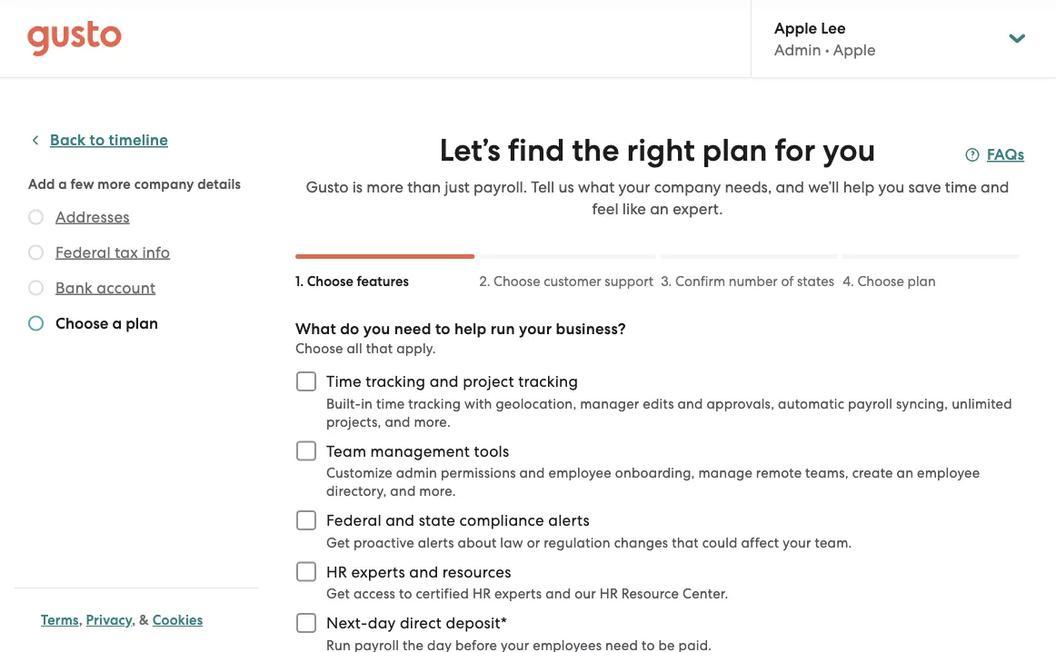 Task type: vqa. For each thing, say whether or not it's contained in the screenshot.
top you
yes



Task type: describe. For each thing, give the bounding box(es) containing it.
save
[[909, 178, 942, 196]]

check image for bank
[[28, 281, 44, 296]]

permissions
[[441, 466, 516, 482]]

HR experts and resources checkbox
[[286, 552, 326, 592]]

projects,
[[326, 414, 382, 430]]

get for federal
[[326, 535, 350, 551]]

team management tools
[[326, 442, 510, 461]]

what do you need to help run your business? choose all that apply.
[[296, 320, 626, 357]]

resources
[[443, 563, 512, 582]]

get proactive alerts about law or regulation changes that could affect your team.
[[326, 535, 853, 551]]

teams,
[[806, 466, 849, 482]]

info
[[142, 243, 170, 261]]

details
[[198, 176, 241, 192]]

and left we'll
[[776, 178, 805, 196]]

1 , from the left
[[79, 613, 83, 629]]

admin
[[775, 41, 822, 59]]

we'll
[[809, 178, 840, 196]]

manage
[[699, 466, 753, 482]]

to inside 'what do you need to help run your business? choose all that apply.'
[[435, 320, 451, 338]]

management
[[371, 442, 470, 461]]

and left the our
[[546, 587, 571, 602]]

Next-day direct deposit* checkbox
[[286, 604, 326, 644]]

tell
[[531, 178, 555, 196]]

a for add
[[58, 176, 67, 192]]

more. inside built-in time tracking with geolocation, manager edits and approvals, automatic payroll syncing, unlimited projects, and more.
[[414, 414, 451, 430]]

regulation
[[544, 535, 611, 551]]

and down admin
[[390, 484, 416, 500]]

affect
[[742, 535, 780, 551]]

find
[[508, 132, 565, 169]]

need
[[394, 320, 432, 338]]

1 employee from the left
[[549, 466, 612, 482]]

0 horizontal spatial alerts
[[418, 535, 454, 551]]

certified
[[416, 587, 469, 602]]

law
[[500, 535, 524, 551]]

1 check image from the top
[[28, 210, 44, 225]]

Team management tools checkbox
[[286, 431, 326, 472]]

choose features
[[307, 274, 409, 290]]

let's
[[440, 132, 501, 169]]

states
[[798, 274, 835, 290]]

2 horizontal spatial plan
[[908, 274, 936, 290]]

tools
[[474, 442, 510, 461]]

add
[[28, 176, 55, 192]]

Time tracking and project tracking checkbox
[[286, 362, 326, 402]]

right
[[627, 132, 695, 169]]

manager
[[580, 396, 640, 412]]

next-day direct deposit*
[[326, 615, 508, 633]]

or
[[527, 535, 541, 551]]

plan inside let's find the right plan for you gusto is more than just payroll. tell us what your company needs, and we'll help you save time and feel like an expert.
[[703, 132, 768, 169]]

than
[[408, 178, 441, 196]]

get access to certified hr experts and our hr resource center.
[[326, 587, 729, 602]]

choose for choose plan
[[858, 274, 905, 290]]

your inside 'what do you need to help run your business? choose all that apply.'
[[519, 320, 552, 338]]

1 vertical spatial apple
[[834, 41, 876, 59]]

addresses
[[55, 208, 130, 226]]

time
[[326, 373, 362, 391]]

add a few more company details
[[28, 176, 241, 192]]

and down "apply."
[[430, 373, 459, 391]]

bank account
[[55, 279, 156, 297]]

back to timeline
[[50, 131, 168, 150]]

team.
[[815, 535, 853, 551]]

onboarding,
[[615, 466, 695, 482]]

1 horizontal spatial that
[[672, 535, 699, 551]]

our
[[575, 587, 596, 602]]

1 vertical spatial you
[[879, 178, 905, 196]]

get for hr
[[326, 587, 350, 602]]

could
[[703, 535, 738, 551]]

timeline
[[109, 131, 168, 150]]

confirm number of states
[[676, 274, 835, 290]]

Federal and state compliance alerts checkbox
[[286, 501, 326, 541]]

remote
[[756, 466, 802, 482]]

compliance
[[460, 512, 545, 530]]

tracking up in
[[366, 373, 426, 391]]

privacy
[[86, 613, 132, 629]]

customize admin permissions and employee onboarding, manage remote teams, create an employee directory, and more.
[[326, 466, 981, 500]]

addresses button
[[55, 206, 130, 228]]

admin
[[396, 466, 438, 482]]

tracking inside built-in time tracking with geolocation, manager edits and approvals, automatic payroll syncing, unlimited projects, and more.
[[409, 396, 461, 412]]

what
[[578, 178, 615, 196]]

and up team management tools
[[385, 414, 411, 430]]

cookies
[[153, 613, 203, 629]]

help inside 'what do you need to help run your business? choose all that apply.'
[[455, 320, 487, 338]]

apple lee admin • apple
[[775, 18, 876, 59]]

about
[[458, 535, 497, 551]]

2 vertical spatial to
[[399, 587, 412, 602]]

that inside 'what do you need to help run your business? choose all that apply.'
[[366, 341, 393, 357]]

us
[[559, 178, 574, 196]]

federal tax info
[[55, 243, 170, 261]]

the
[[572, 132, 620, 169]]

day
[[368, 615, 396, 633]]

choose customer support
[[494, 274, 654, 290]]

payroll.
[[474, 178, 528, 196]]

expert.
[[673, 200, 723, 218]]

back to timeline button
[[28, 130, 168, 151]]

an inside let's find the right plan for you gusto is more than just payroll. tell us what your company needs, and we'll help you save time and feel like an expert.
[[650, 200, 669, 218]]

help inside let's find the right plan for you gusto is more than just payroll. tell us what your company needs, and we'll help you save time and feel like an expert.
[[844, 178, 875, 196]]

choose for choose customer support
[[494, 274, 541, 290]]

syncing,
[[897, 396, 949, 412]]

number
[[729, 274, 778, 290]]



Task type: locate. For each thing, give the bounding box(es) containing it.
0 vertical spatial an
[[650, 200, 669, 218]]

apple up admin
[[775, 18, 818, 37]]

0 horizontal spatial that
[[366, 341, 393, 357]]

to down 'hr experts and resources'
[[399, 587, 412, 602]]

federal for federal and state compliance alerts
[[326, 512, 382, 530]]

0 horizontal spatial a
[[58, 176, 67, 192]]

your inside let's find the right plan for you gusto is more than just payroll. tell us what your company needs, and we'll help you save time and feel like an expert.
[[619, 178, 651, 196]]

1 vertical spatial check image
[[28, 316, 44, 331]]

experts down resources
[[495, 587, 542, 602]]

to
[[90, 131, 105, 150], [435, 320, 451, 338], [399, 587, 412, 602]]

1 horizontal spatial to
[[399, 587, 412, 602]]

2 horizontal spatial hr
[[600, 587, 618, 602]]

0 vertical spatial more.
[[414, 414, 451, 430]]

you inside 'what do you need to help run your business? choose all that apply.'
[[364, 320, 391, 338]]

run
[[491, 320, 515, 338]]

2 check image from the top
[[28, 281, 44, 296]]

built-in time tracking with geolocation, manager edits and approvals, automatic payroll syncing, unlimited projects, and more.
[[326, 396, 1013, 430]]

0 horizontal spatial you
[[364, 320, 391, 338]]

plan inside list
[[126, 314, 158, 333]]

time
[[945, 178, 977, 196], [376, 396, 405, 412]]

more
[[98, 176, 131, 192], [367, 178, 404, 196]]

choose right states
[[858, 274, 905, 290]]

1 horizontal spatial time
[[945, 178, 977, 196]]

that
[[366, 341, 393, 357], [672, 535, 699, 551]]

more inside let's find the right plan for you gusto is more than just payroll. tell us what your company needs, and we'll help you save time and feel like an expert.
[[367, 178, 404, 196]]

deposit*
[[446, 615, 508, 633]]

choose inside 'what do you need to help run your business? choose all that apply.'
[[296, 341, 343, 357]]

0 horizontal spatial an
[[650, 200, 669, 218]]

apply.
[[397, 341, 436, 357]]

1 vertical spatial an
[[897, 466, 914, 482]]

2 check image from the top
[[28, 316, 44, 331]]

faqs button
[[966, 144, 1025, 166]]

you
[[823, 132, 876, 169], [879, 178, 905, 196], [364, 320, 391, 338]]

terms , privacy , & cookies
[[41, 613, 203, 629]]

time right 'save'
[[945, 178, 977, 196]]

business?
[[556, 320, 626, 338]]

your left 'team.'
[[783, 535, 812, 551]]

center.
[[683, 587, 729, 602]]

tax
[[115, 243, 138, 261]]

tracking
[[366, 373, 426, 391], [518, 373, 578, 391], [409, 396, 461, 412]]

and right edits
[[678, 396, 704, 412]]

choose down bank
[[55, 314, 109, 333]]

2 vertical spatial plan
[[126, 314, 158, 333]]

1 vertical spatial a
[[112, 314, 122, 333]]

1 horizontal spatial hr
[[473, 587, 491, 602]]

choose for choose a plan
[[55, 314, 109, 333]]

that right all
[[366, 341, 393, 357]]

1 horizontal spatial you
[[823, 132, 876, 169]]

hr experts and resources
[[326, 563, 512, 582]]

federal for federal tax info
[[55, 243, 111, 261]]

0 vertical spatial get
[[326, 535, 350, 551]]

0 horizontal spatial your
[[519, 320, 552, 338]]

2 vertical spatial your
[[783, 535, 812, 551]]

0 horizontal spatial federal
[[55, 243, 111, 261]]

choose down what
[[296, 341, 343, 357]]

more right is
[[367, 178, 404, 196]]

0 horizontal spatial company
[[134, 176, 194, 192]]

unlimited
[[952, 396, 1013, 412]]

check image down add
[[28, 210, 44, 225]]

and right permissions
[[520, 466, 545, 482]]

geolocation,
[[496, 396, 577, 412]]

features
[[357, 274, 409, 290]]

you up we'll
[[823, 132, 876, 169]]

1 horizontal spatial ,
[[132, 613, 136, 629]]

gusto
[[306, 178, 349, 196]]

time inside let's find the right plan for you gusto is more than just payroll. tell us what your company needs, and we'll help you save time and feel like an expert.
[[945, 178, 977, 196]]

0 vertical spatial your
[[619, 178, 651, 196]]

an right create
[[897, 466, 914, 482]]

all
[[347, 341, 363, 357]]

more. up management
[[414, 414, 451, 430]]

0 vertical spatial you
[[823, 132, 876, 169]]

account
[[97, 279, 156, 297]]

choose plan
[[858, 274, 936, 290]]

alerts up regulation
[[549, 512, 590, 530]]

check image for federal
[[28, 245, 44, 261]]

, left &
[[132, 613, 136, 629]]

hr right the our
[[600, 587, 618, 602]]

0 vertical spatial check image
[[28, 245, 44, 261]]

an inside customize admin permissions and employee onboarding, manage remote teams, create an employee directory, and more.
[[897, 466, 914, 482]]

hr down resources
[[473, 587, 491, 602]]

1 horizontal spatial employee
[[918, 466, 981, 482]]

customer
[[544, 274, 602, 290]]

0 vertical spatial a
[[58, 176, 67, 192]]

1 horizontal spatial help
[[844, 178, 875, 196]]

check image
[[28, 210, 44, 225], [28, 316, 44, 331]]

create
[[853, 466, 894, 482]]

to right need
[[435, 320, 451, 338]]

company inside let's find the right plan for you gusto is more than just payroll. tell us what your company needs, and we'll help you save time and feel like an expert.
[[654, 178, 721, 196]]

team
[[326, 442, 367, 461]]

2 get from the top
[[326, 587, 350, 602]]

federal and state compliance alerts
[[326, 512, 590, 530]]

check image left choose a plan
[[28, 316, 44, 331]]

choose
[[307, 274, 354, 290], [494, 274, 541, 290], [858, 274, 905, 290], [55, 314, 109, 333], [296, 341, 343, 357]]

federal inside button
[[55, 243, 111, 261]]

1 horizontal spatial an
[[897, 466, 914, 482]]

2 horizontal spatial to
[[435, 320, 451, 338]]

directory,
[[326, 484, 387, 500]]

let's find the right plan for you gusto is more than just payroll. tell us what your company needs, and we'll help you save time and feel like an expert.
[[306, 132, 1010, 218]]

1 vertical spatial experts
[[495, 587, 542, 602]]

check image left bank
[[28, 281, 44, 296]]

next-
[[326, 615, 368, 633]]

a left few
[[58, 176, 67, 192]]

state
[[419, 512, 456, 530]]

1 vertical spatial to
[[435, 320, 451, 338]]

0 vertical spatial help
[[844, 178, 875, 196]]

0 vertical spatial check image
[[28, 210, 44, 225]]

1 vertical spatial time
[[376, 396, 405, 412]]

alerts down state
[[418, 535, 454, 551]]

2 vertical spatial you
[[364, 320, 391, 338]]

0 horizontal spatial apple
[[775, 18, 818, 37]]

with
[[465, 396, 492, 412]]

to right back
[[90, 131, 105, 150]]

1 vertical spatial alerts
[[418, 535, 454, 551]]

1 horizontal spatial federal
[[326, 512, 382, 530]]

company up expert.
[[654, 178, 721, 196]]

check image
[[28, 245, 44, 261], [28, 281, 44, 296]]

project
[[463, 373, 514, 391]]

1 horizontal spatial alerts
[[549, 512, 590, 530]]

cookies button
[[153, 610, 203, 632]]

terms
[[41, 613, 79, 629]]

lee
[[821, 18, 846, 37]]

0 horizontal spatial to
[[90, 131, 105, 150]]

tracking up the 'geolocation,'
[[518, 373, 578, 391]]

choose up run
[[494, 274, 541, 290]]

help
[[844, 178, 875, 196], [455, 320, 487, 338]]

more. inside customize admin permissions and employee onboarding, manage remote teams, create an employee directory, and more.
[[420, 484, 456, 500]]

resource
[[622, 587, 679, 602]]

1 horizontal spatial experts
[[495, 587, 542, 602]]

0 horizontal spatial more
[[98, 176, 131, 192]]

direct
[[400, 615, 442, 633]]

privacy link
[[86, 613, 132, 629]]

choose up what
[[307, 274, 354, 290]]

1 vertical spatial help
[[455, 320, 487, 338]]

0 vertical spatial federal
[[55, 243, 111, 261]]

employee up regulation
[[549, 466, 612, 482]]

2 employee from the left
[[918, 466, 981, 482]]

apple right •
[[834, 41, 876, 59]]

0 vertical spatial experts
[[351, 563, 405, 582]]

you left 'save'
[[879, 178, 905, 196]]

choose a plan
[[55, 314, 158, 333]]

federal down directory,
[[326, 512, 382, 530]]

tracking down time tracking and project tracking
[[409, 396, 461, 412]]

faqs
[[988, 145, 1025, 164]]

1 horizontal spatial apple
[[834, 41, 876, 59]]

your up like
[[619, 178, 651, 196]]

experts
[[351, 563, 405, 582], [495, 587, 542, 602]]

to inside button
[[90, 131, 105, 150]]

federal tax info button
[[55, 241, 170, 263]]

and up proactive
[[386, 512, 415, 530]]

2 horizontal spatial your
[[783, 535, 812, 551]]

more right few
[[98, 176, 131, 192]]

choose inside list
[[55, 314, 109, 333]]

0 vertical spatial to
[[90, 131, 105, 150]]

0 horizontal spatial hr
[[326, 563, 347, 582]]

experts up access
[[351, 563, 405, 582]]

edits
[[643, 396, 674, 412]]

0 horizontal spatial employee
[[549, 466, 612, 482]]

federal up bank
[[55, 243, 111, 261]]

proactive
[[354, 535, 415, 551]]

0 vertical spatial apple
[[775, 18, 818, 37]]

help left run
[[455, 320, 487, 338]]

0 horizontal spatial help
[[455, 320, 487, 338]]

1 horizontal spatial plan
[[703, 132, 768, 169]]

time right in
[[376, 396, 405, 412]]

time tracking and project tracking
[[326, 373, 578, 391]]

, left privacy
[[79, 613, 83, 629]]

federal
[[55, 243, 111, 261], [326, 512, 382, 530]]

0 vertical spatial alerts
[[549, 512, 590, 530]]

company
[[134, 176, 194, 192], [654, 178, 721, 196]]

a inside list
[[112, 314, 122, 333]]

1 horizontal spatial a
[[112, 314, 122, 333]]

terms link
[[41, 613, 79, 629]]

in
[[361, 396, 373, 412]]

1 vertical spatial check image
[[28, 281, 44, 296]]

0 horizontal spatial experts
[[351, 563, 405, 582]]

0 horizontal spatial ,
[[79, 613, 83, 629]]

changes
[[614, 535, 669, 551]]

0 vertical spatial plan
[[703, 132, 768, 169]]

hr up next-
[[326, 563, 347, 582]]

1 vertical spatial more.
[[420, 484, 456, 500]]

2 horizontal spatial you
[[879, 178, 905, 196]]

1 get from the top
[[326, 535, 350, 551]]

access
[[354, 587, 396, 602]]

1 vertical spatial that
[[672, 535, 699, 551]]

choose for choose features
[[307, 274, 354, 290]]

2 , from the left
[[132, 613, 136, 629]]

1 horizontal spatial more
[[367, 178, 404, 196]]

home image
[[27, 20, 122, 57]]

get up next-
[[326, 587, 350, 602]]

a down account
[[112, 314, 122, 333]]

that left could
[[672, 535, 699, 551]]

company down timeline
[[134, 176, 194, 192]]

is
[[353, 178, 363, 196]]

1 vertical spatial get
[[326, 587, 350, 602]]

confirm
[[676, 274, 726, 290]]

and down 'faqs' button
[[981, 178, 1010, 196]]

support
[[605, 274, 654, 290]]

more. down admin
[[420, 484, 456, 500]]

get up hr experts and resources checkbox
[[326, 535, 350, 551]]

an right like
[[650, 200, 669, 218]]

0 vertical spatial time
[[945, 178, 977, 196]]

1 check image from the top
[[28, 245, 44, 261]]

1 vertical spatial federal
[[326, 512, 382, 530]]

0 vertical spatial that
[[366, 341, 393, 357]]

help right we'll
[[844, 178, 875, 196]]

needs,
[[725, 178, 772, 196]]

for
[[775, 132, 816, 169]]

0 horizontal spatial plan
[[126, 314, 158, 333]]

check image down add
[[28, 245, 44, 261]]

few
[[71, 176, 94, 192]]

approvals,
[[707, 396, 775, 412]]

you right the do
[[364, 320, 391, 338]]

your right run
[[519, 320, 552, 338]]

1 horizontal spatial company
[[654, 178, 721, 196]]

customize
[[326, 466, 393, 482]]

back
[[50, 131, 86, 150]]

0 horizontal spatial time
[[376, 396, 405, 412]]

employee
[[549, 466, 612, 482], [918, 466, 981, 482]]

choose a plan list
[[28, 206, 252, 338]]

time inside built-in time tracking with geolocation, manager edits and approvals, automatic payroll syncing, unlimited projects, and more.
[[376, 396, 405, 412]]

1 vertical spatial your
[[519, 320, 552, 338]]

more.
[[414, 414, 451, 430], [420, 484, 456, 500]]

and up certified
[[409, 563, 439, 582]]

1 vertical spatial plan
[[908, 274, 936, 290]]

a for choose
[[112, 314, 122, 333]]

of
[[782, 274, 794, 290]]

your
[[619, 178, 651, 196], [519, 320, 552, 338], [783, 535, 812, 551]]

get
[[326, 535, 350, 551], [326, 587, 350, 602]]

1 horizontal spatial your
[[619, 178, 651, 196]]

employee down syncing,
[[918, 466, 981, 482]]

&
[[139, 613, 149, 629]]



